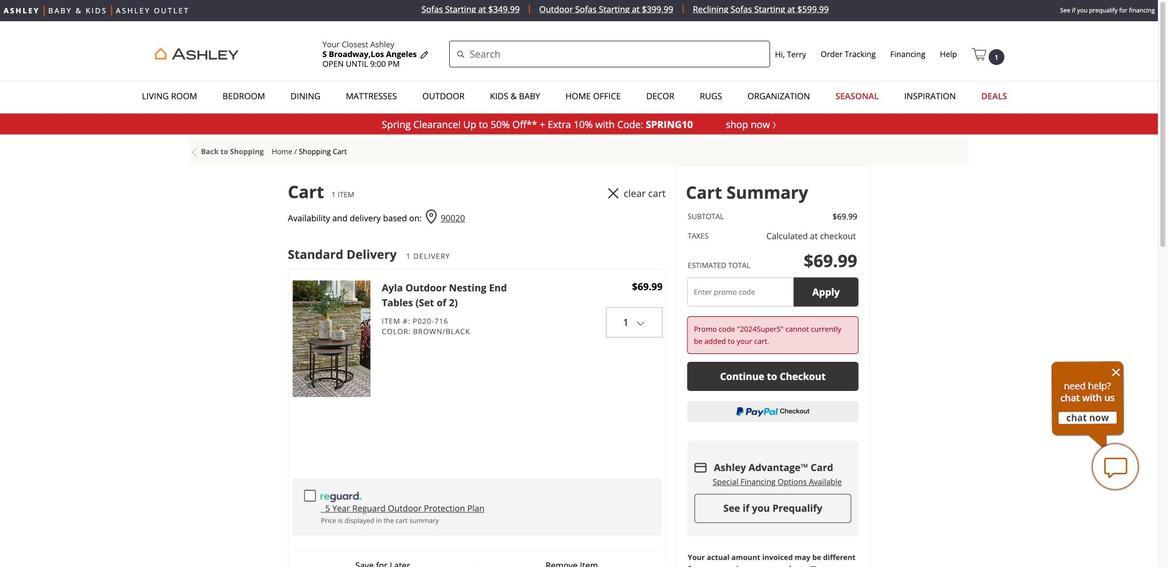 Task type: describe. For each thing, give the bounding box(es) containing it.
availability and delivery based on this zip code - 90020 image
[[424, 210, 439, 224]]

ayla outdoor nesting end tables (set of 2), image
[[293, 281, 371, 398]]

Enter promo code text field
[[687, 278, 794, 307]]

reguard image
[[321, 492, 362, 503]]

ashley image
[[150, 46, 243, 62]]

dialogue message for liveperson image
[[1052, 362, 1125, 449]]



Task type: locate. For each thing, give the bounding box(es) containing it.
None search field
[[449, 41, 770, 67]]

search image
[[456, 49, 465, 61]]

None submit
[[201, 147, 270, 157]]

dims image
[[190, 148, 199, 157]]

click to clear cart image
[[608, 188, 619, 199]]

main content
[[269, 165, 870, 568]]

ashley advantage™ card image
[[695, 464, 707, 473]]

banner
[[0, 21, 1158, 111]]

change location image
[[419, 50, 429, 60]]

alert
[[694, 323, 852, 348]]



